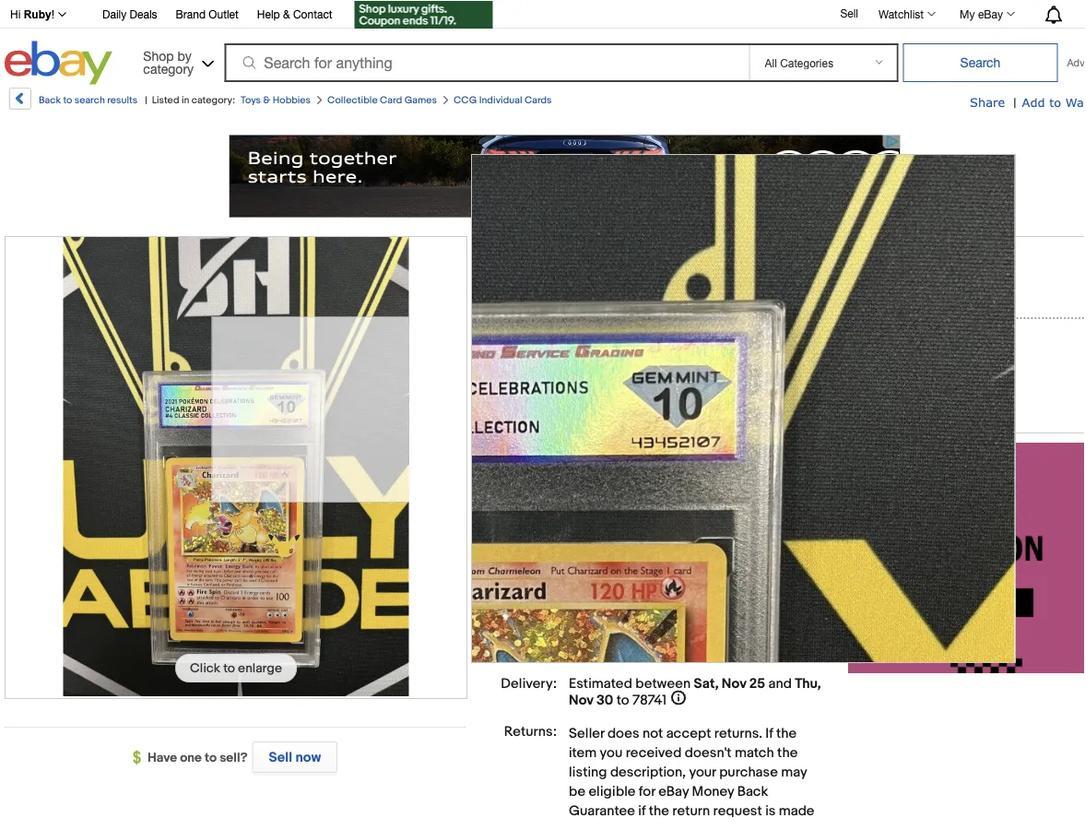 Task type: vqa. For each thing, say whether or not it's contained in the screenshot.
Sell now link
yes



Task type: locate. For each thing, give the bounding box(es) containing it.
1 vertical spatial back
[[738, 783, 769, 800]]

seller for information
[[860, 245, 901, 265]]

shipping:
[[498, 627, 557, 643]]

1 vertical spatial seller
[[569, 725, 605, 742]]

2 vertical spatial add
[[648, 570, 674, 587]]

0 horizontal spatial nov
[[569, 693, 594, 709]]

no interest if paid in full in 6 mo on $99+ with paypal credit* link
[[570, 424, 820, 457]]

1 vertical spatial 10
[[660, 341, 673, 357]]

0 vertical spatial advertisement region
[[229, 135, 901, 218]]

& right help
[[283, 8, 290, 21]]

1 horizontal spatial ebay
[[979, 7, 1004, 20]]

back inside back to search results link
[[39, 94, 61, 106]]

contact inside contact seller visit store see other items
[[860, 355, 908, 371]]

watchlist link
[[869, 3, 945, 25]]

get the coupon image
[[355, 1, 493, 29]]

0 horizontal spatial card
[[380, 94, 403, 106]]

0 horizontal spatial &
[[263, 94, 271, 106]]

& inside account navigation
[[283, 8, 290, 21]]

money
[[693, 783, 735, 800]]

0 horizontal spatial in
[[182, 94, 189, 106]]

& for help
[[283, 8, 290, 21]]

2 horizontal spatial in
[[720, 424, 731, 440]]

1 vertical spatial see
[[722, 627, 747, 643]]

add to watchlist
[[648, 570, 749, 587]]

toys & hobbies link
[[241, 94, 311, 106]]

my
[[961, 7, 976, 20]]

None submit
[[904, 43, 1059, 82]]

be
[[569, 783, 586, 800]]

ebay right for
[[659, 783, 689, 800]]

shop by category button
[[135, 41, 218, 81]]

to left wat
[[1050, 95, 1062, 109]]

dsg 10 gem mint charizard celebrations classic collection pokemon card 4/102 - picture 1 of 1 image
[[63, 235, 409, 696]]

123 link
[[956, 267, 974, 282]]

1 vertical spatial ebay
[[659, 783, 689, 800]]

0 vertical spatial card
[[380, 94, 403, 106]]

card left 'games'
[[380, 94, 403, 106]]

1 vertical spatial contact
[[860, 355, 908, 371]]

my ebay
[[961, 7, 1004, 20]]

the right if
[[777, 725, 797, 742]]

to inside button
[[677, 570, 690, 587]]

ebay right my
[[979, 7, 1004, 20]]

match
[[735, 745, 775, 761]]

| left listed
[[145, 94, 147, 106]]

card inside dsg 10 gem mint charizard celebrations classic collection pokemon card 4/102
[[582, 289, 631, 315]]

co
[[933, 267, 947, 283]]

0 horizontal spatial back
[[39, 94, 61, 106]]

1 vertical spatial seller
[[911, 355, 943, 371]]

shop by category
[[143, 48, 194, 76]]

4/102
[[636, 289, 695, 315]]

united
[[744, 646, 780, 661]]

in:
[[616, 646, 629, 661]]

seller right save
[[919, 332, 951, 348]]

save seller
[[888, 332, 951, 348]]

10 right 'dsg'
[[535, 236, 556, 262]]

& right toys
[[263, 94, 271, 106]]

advertisement region
[[229, 135, 901, 218], [849, 443, 1086, 674]]

hi
[[10, 8, 21, 21]]

in left the full
[[684, 424, 695, 440]]

1 horizontal spatial in
[[684, 424, 695, 440]]

1 vertical spatial card
[[582, 289, 631, 315]]

1 horizontal spatial card
[[582, 289, 631, 315]]

back left the "search"
[[39, 94, 61, 106]]

1 horizontal spatial back
[[738, 783, 769, 800]]

0 horizontal spatial sell
[[269, 749, 293, 766]]

gem
[[561, 236, 608, 262]]

sell inside account navigation
[[841, 7, 859, 19]]

see
[[860, 398, 883, 413], [722, 627, 747, 643]]

doesn't
[[685, 745, 732, 761]]

listed
[[152, 94, 179, 106]]

1 vertical spatial &
[[263, 94, 271, 106]]

seller does not accept returns. if the item you received doesn't match the listing description, your purchase may be eligible for
[[569, 725, 808, 800]]

sell link
[[833, 7, 867, 19]]

seller inside contact seller visit store see other items
[[911, 355, 943, 371]]

0 vertical spatial seller
[[919, 332, 951, 348]]

seller inside seller does not accept returns. if the item you received doesn't match the listing description, your purchase may be eligible for
[[569, 725, 605, 742]]

nov
[[722, 676, 747, 693], [569, 693, 594, 709]]

demand-
[[879, 267, 933, 283]]

in right listed
[[182, 94, 189, 106]]

information
[[905, 245, 988, 265]]

sell left watchlist
[[841, 7, 859, 19]]

0 horizontal spatial ebay
[[659, 783, 689, 800]]

0 horizontal spatial seller
[[569, 725, 605, 742]]

sell
[[841, 7, 859, 19], [269, 749, 293, 766]]

results
[[107, 94, 138, 106]]

my ebay link
[[950, 3, 1024, 25]]

toys
[[241, 94, 261, 106]]

add left wat
[[1023, 95, 1046, 109]]

1 horizontal spatial &
[[283, 8, 290, 21]]

more information - about this item condition image
[[685, 341, 700, 356]]

seller up item
[[569, 725, 605, 742]]

nov inside thu, nov 30
[[569, 693, 594, 709]]

1 vertical spatial add
[[656, 526, 682, 543]]

in left "6"
[[720, 424, 731, 440]]

1 horizontal spatial contact
[[860, 355, 908, 371]]

no interest if paid in full in 6 mo on $99+ with paypal credit*
[[570, 424, 820, 457]]

123
[[956, 267, 974, 282]]

see other items link
[[860, 398, 952, 413]]

add for add to cart
[[656, 526, 682, 543]]

it
[[685, 482, 694, 498]]

shipping
[[660, 627, 716, 643]]

contact up visit store link
[[860, 355, 908, 371]]

add inside "link"
[[656, 526, 682, 543]]

ccg individual cards
[[454, 94, 552, 106]]

now
[[296, 749, 321, 766]]

seller down "save seller"
[[911, 355, 943, 371]]

free
[[569, 627, 597, 643]]

thu,
[[796, 676, 822, 693]]

.
[[716, 627, 719, 643]]

dsg 10 gem mint charizard celebrations classic collection pokemon card 4/102 main content
[[484, 236, 833, 818]]

positive
[[892, 288, 935, 303]]

1 horizontal spatial seller
[[860, 245, 901, 265]]

see inside contact seller visit store see other items
[[860, 398, 883, 413]]

charizard
[[669, 236, 766, 262]]

see inside free standard shipping . see details located in: bolingbrook, illinois, united states
[[722, 627, 747, 643]]

us $150.00
[[570, 390, 672, 414]]

category
[[143, 61, 194, 76]]

see details link
[[722, 627, 793, 643]]

store
[[889, 376, 919, 392]]

contact seller link
[[860, 355, 943, 371]]

add inside button
[[648, 570, 674, 587]]

collectible card games
[[328, 94, 437, 106]]

brand
[[176, 8, 206, 21]]

1 horizontal spatial |
[[1014, 95, 1017, 111]]

add down add to cart "link" at bottom right
[[648, 570, 674, 587]]

0 horizontal spatial contact
[[293, 8, 333, 21]]

|
[[145, 94, 147, 106], [1014, 95, 1017, 111]]

credit*
[[643, 440, 688, 457]]

& for toys
[[263, 94, 271, 106]]

have one to sell?
[[148, 750, 248, 766]]

save
[[888, 332, 916, 348]]

10 left more information - about this item condition icon
[[660, 341, 673, 357]]

0 vertical spatial seller
[[860, 245, 901, 265]]

does
[[608, 725, 640, 742]]

the up may
[[778, 745, 798, 761]]

see down visit
[[860, 398, 883, 413]]

cards
[[525, 94, 552, 106]]

seller for contact
[[911, 355, 943, 371]]

seller inside button
[[919, 332, 951, 348]]

10
[[535, 236, 556, 262], [660, 341, 673, 357]]

watchlist
[[879, 7, 925, 20]]

seller
[[860, 245, 901, 265], [569, 725, 605, 742]]

0 horizontal spatial 10
[[535, 236, 556, 262]]

guarantee
[[569, 803, 636, 818]]

dollar sign image
[[133, 751, 148, 766]]

0 vertical spatial ebay
[[979, 7, 1004, 20]]

sell for sell now
[[269, 749, 293, 766]]

nov left 25
[[722, 676, 747, 693]]

accept
[[667, 725, 712, 742]]

1 vertical spatial sell
[[269, 749, 293, 766]]

0 horizontal spatial see
[[722, 627, 747, 643]]

add to wat link
[[1023, 94, 1086, 111]]

add down buy
[[656, 526, 682, 543]]

ebay money back guarantee
[[569, 783, 769, 818]]

paid
[[653, 424, 681, 440]]

0 vertical spatial sell
[[841, 7, 859, 19]]

1 horizontal spatial nov
[[722, 676, 747, 693]]

none submit inside shop by category banner
[[904, 43, 1059, 82]]

| right share button
[[1014, 95, 1017, 111]]

the
[[777, 725, 797, 742], [778, 745, 798, 761]]

to left watchlist
[[677, 570, 690, 587]]

mint
[[613, 236, 664, 262]]

items
[[919, 398, 952, 413]]

ebay
[[979, 7, 1004, 20], [659, 783, 689, 800]]

1 horizontal spatial see
[[860, 398, 883, 413]]

seller up sa-
[[860, 245, 901, 265]]

0 vertical spatial back
[[39, 94, 61, 106]]

sell left now
[[269, 749, 293, 766]]

to inside "link"
[[685, 526, 698, 543]]

1 horizontal spatial sell
[[841, 7, 859, 19]]

contact right help
[[293, 8, 333, 21]]

seller
[[919, 332, 951, 348], [911, 355, 943, 371]]

seller inside seller information sa-demand-co ( 123 ) 100% positive feedback
[[860, 245, 901, 265]]

nov left '30'
[[569, 693, 594, 709]]

add inside share | add to wat
[[1023, 95, 1046, 109]]

bolingbrook,
[[632, 646, 701, 661]]

between
[[636, 676, 691, 693]]

if
[[643, 424, 650, 440]]

daily
[[102, 8, 127, 21]]

returns:
[[504, 724, 557, 741]]

card up - in the top right of the page
[[582, 289, 631, 315]]

see right .
[[722, 627, 747, 643]]

0 vertical spatial see
[[860, 398, 883, 413]]

back down purchase
[[738, 783, 769, 800]]

returns.
[[715, 725, 763, 742]]

0 vertical spatial &
[[283, 8, 290, 21]]

item
[[569, 745, 597, 761]]

account navigation
[[0, 0, 1086, 31]]

0 vertical spatial 10
[[535, 236, 556, 262]]

0 vertical spatial add
[[1023, 95, 1046, 109]]

ebay inside ebay money back guarantee
[[659, 783, 689, 800]]

to left "cart"
[[685, 526, 698, 543]]

(
[[952, 267, 956, 282]]

1 vertical spatial advertisement region
[[849, 443, 1086, 674]]

to left the "search"
[[63, 94, 72, 106]]

0 vertical spatial contact
[[293, 8, 333, 21]]

10 inside dsg 10 gem mint charizard celebrations classic collection pokemon card 4/102
[[535, 236, 556, 262]]



Task type: describe. For each thing, give the bounding box(es) containing it.
have
[[148, 750, 177, 766]]

see for other
[[860, 398, 883, 413]]

collectible card games link
[[328, 94, 437, 106]]

)
[[974, 267, 978, 282]]

to 78741
[[614, 693, 667, 709]]

1 horizontal spatial 10
[[660, 341, 673, 357]]

sell for sell
[[841, 7, 859, 19]]

estimated
[[569, 676, 633, 693]]

share
[[971, 95, 1006, 109]]

mo
[[745, 424, 765, 440]]

ebay inside account navigation
[[979, 7, 1004, 20]]

help & contact
[[257, 8, 333, 21]]

delivery:
[[501, 676, 557, 693]]

interest
[[591, 424, 639, 440]]

78741
[[633, 693, 667, 709]]

-
[[616, 341, 621, 357]]

to right '30'
[[617, 693, 630, 709]]

!
[[51, 8, 54, 21]]

toys & hobbies
[[241, 94, 311, 106]]

outlet
[[209, 8, 239, 21]]

advertisement region for listed in category:
[[229, 135, 901, 218]]

category:
[[192, 94, 235, 106]]

collection
[[696, 262, 801, 289]]

free standard shipping . see details located in: bolingbrook, illinois, united states
[[569, 627, 817, 661]]

now
[[697, 482, 725, 498]]

share | add to wat
[[971, 95, 1086, 111]]

ccg
[[454, 94, 477, 106]]

Search for anything text field
[[227, 45, 746, 80]]

brand outlet
[[176, 8, 239, 21]]

full
[[698, 424, 717, 440]]

help & contact link
[[257, 5, 333, 25]]

one
[[180, 750, 202, 766]]

1 vertical spatial the
[[778, 745, 798, 761]]

visit store link
[[860, 376, 919, 392]]

contact seller visit store see other items
[[860, 355, 952, 413]]

save seller button
[[860, 328, 951, 350]]

30
[[597, 693, 614, 709]]

listing
[[569, 764, 608, 781]]

back inside ebay money back guarantee
[[738, 783, 769, 800]]

shop
[[143, 48, 174, 63]]

on
[[768, 424, 784, 440]]

sa-demand-co link
[[860, 267, 947, 283]]

to inside share | add to wat
[[1050, 95, 1062, 109]]

sa-
[[860, 267, 879, 283]]

with
[[570, 440, 596, 457]]

hobbies
[[273, 94, 311, 106]]

add to cart
[[656, 526, 727, 543]]

seller information sa-demand-co ( 123 ) 100% positive feedback
[[860, 245, 990, 303]]

thu, nov 30
[[569, 676, 822, 709]]

back to search results
[[39, 94, 138, 106]]

ruby
[[24, 8, 51, 21]]

standard
[[600, 627, 657, 643]]

seller for does
[[569, 725, 605, 742]]

to right one
[[205, 750, 217, 766]]

purchase
[[720, 764, 779, 781]]

daily deals
[[102, 8, 157, 21]]

cart
[[701, 526, 727, 543]]

help
[[257, 8, 280, 21]]

you
[[600, 745, 623, 761]]

sell now
[[269, 749, 321, 766]]

classic
[[618, 262, 692, 289]]

if
[[766, 725, 774, 742]]

search
[[74, 94, 105, 106]]

dsg 10 gem mint charizard celebrations classic collection pokemon card 4/102
[[484, 236, 801, 315]]

other
[[886, 398, 916, 413]]

0 horizontal spatial |
[[145, 94, 147, 106]]

watchlist
[[693, 570, 749, 587]]

deals
[[130, 8, 157, 21]]

| inside share | add to wat
[[1014, 95, 1017, 111]]

25
[[750, 676, 766, 693]]

celebrations
[[484, 262, 613, 289]]

by
[[178, 48, 192, 63]]

6
[[734, 424, 742, 440]]

$99+
[[787, 424, 820, 440]]

eligible
[[589, 783, 636, 800]]

contact inside account navigation
[[293, 8, 333, 21]]

games
[[405, 94, 437, 106]]

back to search results link
[[7, 88, 138, 116]]

daily deals link
[[102, 5, 157, 25]]

0 vertical spatial the
[[777, 725, 797, 742]]

sell now link
[[248, 742, 338, 773]]

add to watchlist button
[[572, 560, 811, 597]]

advertisement region for (
[[849, 443, 1086, 674]]

100%
[[860, 288, 889, 303]]

located
[[569, 646, 614, 661]]

seller for save
[[919, 332, 951, 348]]

see for details
[[722, 627, 747, 643]]

add for add to watchlist
[[648, 570, 674, 587]]

estimated between sat, nov 25 and
[[569, 676, 796, 693]]

shop by category banner
[[0, 0, 1086, 89]]

hi ruby !
[[10, 8, 54, 21]]

sell?
[[220, 750, 248, 766]]

sat,
[[694, 676, 719, 693]]

no
[[570, 424, 588, 440]]

graded
[[568, 341, 613, 357]]

ccg individual cards link
[[454, 94, 552, 106]]



